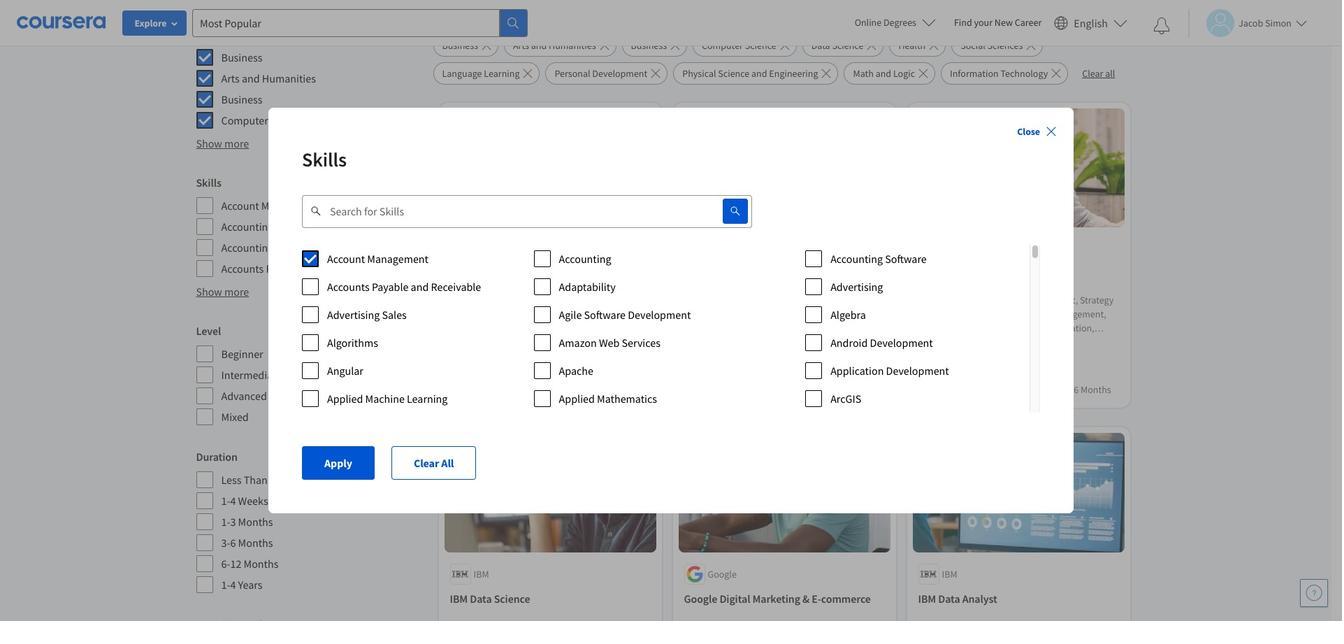 Task type: describe. For each thing, give the bounding box(es) containing it.
accounts inside skills group
[[221, 262, 264, 276]]

project
[[954, 267, 988, 281]]

science for data science button
[[833, 39, 864, 52]]

2 reviews) from the left
[[974, 367, 1008, 379]]

than
[[244, 473, 268, 487]]

information technology button
[[941, 62, 1069, 85]]

clear all
[[1083, 67, 1116, 80]]

1- for 1-4 weeks
[[221, 494, 230, 508]]

commerce
[[822, 592, 871, 606]]

and inside 'subject' group
[[242, 71, 260, 85]]

1- for 1-3 months
[[221, 515, 230, 529]]

applied mathematics
[[559, 392, 657, 406]]

ibm data science
[[450, 592, 530, 606]]

and inside skills group
[[305, 262, 323, 276]]

science for physical science and engineering button
[[718, 67, 750, 80]]

google project management: link
[[919, 265, 1119, 282]]

incident
[[486, 336, 519, 349]]

analyst
[[963, 592, 998, 606]]

ibm data science link
[[450, 590, 651, 607]]

risk
[[541, 364, 558, 377]]

months inside (21k reviews) beginner · professional certificate · 3 - 6 months
[[613, 384, 643, 396]]

data for ibm data analyst
[[939, 592, 961, 606]]

security,
[[560, 294, 595, 307]]

development for application
[[886, 364, 950, 378]]

- inside (21k reviews) beginner · professional certificate · 3 - 6 months
[[601, 384, 604, 396]]

math
[[854, 67, 874, 80]]

2 vertical spatial skills
[[450, 294, 473, 307]]

2 professional from the left
[[727, 384, 778, 396]]

security
[[450, 336, 484, 349]]

account inside skills group
[[221, 199, 259, 213]]

4 for weeks
[[230, 494, 236, 508]]

show notifications image
[[1154, 17, 1171, 34]]

marketing
[[753, 592, 801, 606]]

level
[[196, 324, 221, 338]]

more for computer science
[[225, 136, 249, 150]]

health
[[899, 39, 926, 52]]

software inside skills group
[[276, 241, 318, 255]]

machine
[[365, 392, 405, 406]]

skills group
[[196, 174, 425, 278]]

cloud
[[537, 308, 561, 321]]

payable inside select skills options element
[[372, 280, 409, 294]]

computing,
[[563, 308, 612, 321]]

english
[[1074, 16, 1108, 30]]

2
[[270, 473, 275, 487]]

find your new career
[[955, 16, 1042, 29]]

accounts payable and receivable inside select skills options element
[[327, 280, 481, 294]]

google project management:
[[919, 267, 1056, 281]]

social sciences
[[961, 39, 1023, 52]]

arts inside 'subject' group
[[221, 71, 240, 85]]

ibm data analyst
[[919, 592, 998, 606]]

2 business button from the left
[[622, 34, 687, 57]]

arts and humanities inside button
[[513, 39, 596, 52]]

2 · from the left
[[590, 384, 592, 396]]

advertising sales
[[327, 308, 407, 322]]

sql
[[618, 364, 635, 377]]

ibm inside ibm data science link
[[450, 592, 468, 606]]

receivable inside skills group
[[325, 262, 375, 276]]

architecture,
[[487, 364, 539, 377]]

applied machine learning
[[327, 392, 448, 406]]

skills you'll gain
[[450, 294, 518, 307]]

math and logic button
[[844, 62, 936, 85]]

1- for 1-4 years
[[221, 578, 230, 592]]

account management inside skills group
[[221, 199, 323, 213]]

social sciences button
[[952, 34, 1044, 57]]

6-12 months
[[221, 557, 279, 571]]

subject
[[196, 27, 232, 41]]

years
[[238, 578, 263, 592]]

development for personal
[[593, 67, 648, 80]]

show for accounts
[[196, 285, 222, 299]]

all
[[442, 456, 454, 470]]

data inside button
[[812, 39, 831, 52]]

gain
[[500, 294, 518, 307]]

0 vertical spatial programming,
[[450, 308, 509, 321]]

less than 2 hours
[[221, 473, 306, 487]]

personal development
[[555, 67, 648, 80]]

e-
[[812, 592, 822, 606]]

development for android
[[870, 336, 933, 350]]

0 horizontal spatial network
[[450, 364, 485, 377]]

management:
[[990, 267, 1056, 281]]

personal
[[555, 67, 591, 80]]

3-
[[221, 536, 230, 550]]

adaptability
[[559, 280, 616, 294]]

beginner inside 'level' "group"
[[221, 347, 263, 361]]

coursera image
[[17, 11, 106, 34]]

0 vertical spatial network
[[523, 294, 558, 307]]

3-6 months
[[221, 536, 273, 550]]

applied for applied mathematics
[[559, 392, 595, 406]]

receivable inside select skills options element
[[431, 280, 481, 294]]

management inside skills group
[[261, 199, 323, 213]]

engineering
[[770, 67, 819, 80]]

skills inside group
[[196, 176, 222, 190]]

skills inside dialog
[[302, 147, 347, 172]]

android
[[831, 336, 868, 350]]

1 · from the left
[[489, 384, 491, 396]]

level group
[[196, 322, 425, 426]]

apply
[[325, 456, 352, 470]]

clear all button
[[1074, 62, 1124, 85]]

select skills options element
[[302, 245, 1041, 413]]

language learning
[[442, 67, 520, 80]]

and inside select skills options element
[[411, 280, 429, 294]]

more for accounts payable and receivable
[[225, 285, 249, 299]]

arts inside button
[[513, 39, 529, 52]]

humanities inside button
[[549, 39, 596, 52]]

skills dialog
[[269, 108, 1074, 513]]

mathematics
[[597, 392, 657, 406]]

arts and humanities inside 'subject' group
[[221, 71, 316, 85]]

duration group
[[196, 448, 425, 594]]

clear all
[[414, 456, 454, 470]]

applied for applied machine learning
[[327, 392, 363, 406]]

databases,
[[450, 350, 495, 363]]

services
[[622, 336, 661, 350]]

google up digital
[[708, 568, 737, 580]]

1 horizontal spatial programming,
[[542, 322, 601, 335]]

1 horizontal spatial software
[[584, 308, 626, 322]]

accounts payable and receivable inside skills group
[[221, 262, 375, 276]]

find
[[955, 16, 973, 29]]

career
[[1015, 16, 1042, 29]]

linux,
[[511, 308, 535, 321]]

humanities inside 'subject' group
[[262, 71, 316, 85]]

accounting software inside skills group
[[221, 241, 318, 255]]

0 vertical spatial management,
[[521, 336, 577, 349]]

3 inside the duration group
[[230, 515, 236, 529]]

language learning button
[[433, 62, 540, 85]]

1 vertical spatial management,
[[561, 350, 618, 363]]

1 beginner · professional certificate · 3 - 6 months from the left
[[684, 384, 877, 396]]

show more for accounts payable and receivable
[[196, 285, 249, 299]]

ibm data analyst link
[[919, 590, 1119, 607]]

google for project
[[919, 267, 952, 281]]

health button
[[890, 34, 946, 57]]

4 for years
[[230, 578, 236, 592]]

arts and humanities button
[[504, 34, 616, 57]]

close
[[1018, 125, 1041, 138]]

3 certificate from the left
[[1014, 384, 1056, 396]]

data for ibm data science
[[470, 592, 492, 606]]

amazon web services
[[559, 336, 661, 350]]

apache
[[559, 364, 594, 378]]

5 · from the left
[[957, 384, 960, 396]]

professional inside (21k reviews) beginner · professional certificate · 3 - 6 months
[[493, 384, 544, 396]]

close button
[[1012, 119, 1063, 144]]

search image
[[730, 206, 741, 217]]

1-3 months
[[221, 515, 273, 529]]

clear for clear all
[[1083, 67, 1104, 80]]

cybersecurity
[[486, 267, 551, 281]]

android development
[[831, 336, 933, 350]]

algebra
[[831, 308, 866, 322]]

Search by keyword search field
[[322, 194, 690, 228]]

show more button for accounts
[[196, 283, 249, 300]]

english button
[[1049, 0, 1134, 45]]

4.8
[[933, 367, 946, 379]]

clear all button
[[392, 446, 477, 480]]

show more for computer science
[[196, 136, 249, 150]]



Task type: vqa. For each thing, say whether or not it's contained in the screenshot.
UI design Product designer Usability User journey map
no



Task type: locate. For each thing, give the bounding box(es) containing it.
0 horizontal spatial payable
[[266, 262, 303, 276]]

0 vertical spatial payable
[[266, 262, 303, 276]]

1 vertical spatial skills
[[196, 176, 222, 190]]

0 horizontal spatial data
[[470, 592, 492, 606]]

2 1- from the top
[[221, 515, 230, 529]]

0 horizontal spatial -
[[601, 384, 604, 396]]

3 inside (21k reviews) beginner · professional certificate · 3 - 6 months
[[594, 384, 599, 396]]

0 horizontal spatial certificate
[[546, 384, 588, 396]]

1 horizontal spatial network
[[523, 294, 558, 307]]

1 horizontal spatial beginner · professional certificate · 3 - 6 months
[[919, 384, 1112, 396]]

agile software development
[[559, 308, 691, 322]]

cryptography,
[[579, 336, 637, 349]]

1 vertical spatial advertising
[[327, 308, 380, 322]]

1 horizontal spatial computer science
[[702, 39, 777, 52]]

1 horizontal spatial business button
[[622, 34, 687, 57]]

0 horizontal spatial beginner · professional certificate · 3 - 6 months
[[684, 384, 877, 396]]

1 vertical spatial accounts
[[327, 280, 370, 294]]

science inside data science button
[[833, 39, 864, 52]]

arts down subject
[[221, 71, 240, 85]]

4 left weeks
[[230, 494, 236, 508]]

2 4 from the top
[[230, 578, 236, 592]]

development
[[593, 67, 648, 80], [628, 308, 691, 322], [870, 336, 933, 350], [886, 364, 950, 378]]

learning inside button
[[484, 67, 520, 80]]

1 vertical spatial learning
[[407, 392, 448, 406]]

1 vertical spatial account
[[327, 252, 365, 266]]

ibm
[[474, 568, 489, 580], [942, 568, 958, 580], [450, 592, 468, 606], [919, 592, 937, 606]]

1 show from the top
[[196, 136, 222, 150]]

12
[[230, 557, 242, 571]]

science
[[745, 39, 777, 52], [833, 39, 864, 52], [718, 67, 750, 80], [271, 113, 307, 127], [494, 592, 530, 606]]

0 vertical spatial skills
[[302, 147, 347, 172]]

1 reviews) from the left
[[500, 367, 534, 379]]

1 horizontal spatial applied
[[559, 392, 595, 406]]

accounting software
[[221, 241, 318, 255], [831, 252, 927, 266]]

1 horizontal spatial data
[[812, 39, 831, 52]]

6 inside (21k reviews) beginner · professional certificate · 3 - 6 months
[[606, 384, 611, 396]]

certificate inside (21k reviews) beginner · professional certificate · 3 - 6 months
[[546, 384, 588, 396]]

-
[[601, 384, 604, 396], [835, 384, 838, 396], [1069, 384, 1072, 396]]

reviews) inside (21k reviews) beginner · professional certificate · 3 - 6 months
[[500, 367, 534, 379]]

1 vertical spatial computer science
[[221, 113, 307, 127]]

account management
[[221, 199, 323, 213], [327, 252, 429, 266]]

computer
[[702, 39, 743, 52], [221, 113, 268, 127], [499, 322, 540, 335], [603, 322, 644, 335]]

arcgis
[[831, 392, 862, 406]]

1 horizontal spatial skills
[[302, 147, 347, 172]]

1 horizontal spatial learning
[[484, 67, 520, 80]]

1- down less
[[221, 494, 230, 508]]

0 horizontal spatial arts
[[221, 71, 240, 85]]

2 horizontal spatial data
[[939, 592, 961, 606]]

hours
[[278, 473, 306, 487]]

2 vertical spatial management,
[[560, 364, 616, 377]]

reviews) right (100k
[[974, 367, 1008, 379]]

0 vertical spatial account
[[221, 199, 259, 213]]

0 horizontal spatial receivable
[[325, 262, 375, 276]]

account inside select skills options element
[[327, 252, 365, 266]]

google
[[450, 267, 483, 281], [919, 267, 952, 281], [708, 568, 737, 580], [684, 592, 718, 606]]

algorithms
[[327, 336, 378, 350]]

science inside physical science and engineering button
[[718, 67, 750, 80]]

0 horizontal spatial arts and humanities
[[221, 71, 316, 85]]

development right personal
[[593, 67, 648, 80]]

google for digital
[[684, 592, 718, 606]]

1 1- from the top
[[221, 494, 230, 508]]

&
[[803, 592, 810, 606]]

learning inside select skills options element
[[407, 392, 448, 406]]

3 · from the left
[[723, 384, 726, 396]]

2 show more from the top
[[196, 285, 249, 299]]

6-
[[221, 557, 230, 571]]

programming, down skills you'll gain
[[450, 308, 509, 321]]

business
[[442, 39, 478, 52], [631, 39, 667, 52], [221, 50, 263, 64], [221, 92, 263, 106]]

1 applied from the left
[[327, 392, 363, 406]]

mixed
[[221, 410, 249, 424]]

(100k
[[948, 367, 972, 379]]

1 vertical spatial show
[[196, 285, 222, 299]]

learning right machine
[[407, 392, 448, 406]]

computer inside button
[[702, 39, 743, 52]]

1 certificate from the left
[[546, 384, 588, 396]]

None search field
[[192, 9, 528, 37]]

0 vertical spatial 1-
[[221, 494, 230, 508]]

subject group
[[196, 26, 425, 129]]

0 horizontal spatial software
[[276, 241, 318, 255]]

advertising up algorithms
[[327, 308, 380, 322]]

2 show more button from the top
[[196, 283, 249, 300]]

clear for clear all
[[414, 456, 439, 470]]

(21k reviews) beginner · professional certificate · 3 - 6 months
[[450, 367, 643, 396]]

google up skills you'll gain
[[450, 267, 483, 281]]

·
[[489, 384, 491, 396], [590, 384, 592, 396], [723, 384, 726, 396], [824, 384, 826, 396], [957, 384, 960, 396], [1058, 384, 1061, 396]]

applied down angular
[[327, 392, 363, 406]]

1 vertical spatial clear
[[414, 456, 439, 470]]

3 professional from the left
[[962, 384, 1012, 396]]

development down android development
[[886, 364, 950, 378]]

weeks
[[238, 494, 268, 508]]

business button up language
[[433, 34, 499, 57]]

0 vertical spatial more
[[225, 136, 249, 150]]

2 horizontal spatial certificate
[[1014, 384, 1056, 396]]

1 horizontal spatial accounting software
[[831, 252, 927, 266]]

application
[[831, 364, 884, 378]]

advertising for advertising
[[831, 280, 884, 294]]

3 - from the left
[[1069, 384, 1072, 396]]

0 horizontal spatial humanities
[[262, 71, 316, 85]]

new
[[995, 16, 1013, 29]]

3
[[594, 384, 599, 396], [828, 384, 833, 396], [1063, 384, 1067, 396], [230, 515, 236, 529]]

0 horizontal spatial account management
[[221, 199, 323, 213]]

more
[[225, 136, 249, 150], [225, 285, 249, 299]]

development up application development
[[870, 336, 933, 350]]

0 horizontal spatial management
[[261, 199, 323, 213]]

1- up 3-
[[221, 515, 230, 529]]

1 more from the top
[[225, 136, 249, 150]]

certificate
[[546, 384, 588, 396], [780, 384, 822, 396], [1014, 384, 1056, 396]]

python
[[597, 294, 627, 307]]

2 horizontal spatial software
[[886, 252, 927, 266]]

1 horizontal spatial arts
[[513, 39, 529, 52]]

0 vertical spatial 4
[[230, 494, 236, 508]]

2 - from the left
[[835, 384, 838, 396]]

reviews) down leadership
[[500, 367, 534, 379]]

management inside select skills options element
[[367, 252, 429, 266]]

clear inside skills dialog
[[414, 456, 439, 470]]

0 vertical spatial show more
[[196, 136, 249, 150]]

1 vertical spatial payable
[[372, 280, 409, 294]]

0 vertical spatial show more button
[[196, 135, 249, 152]]

1 horizontal spatial advertising
[[831, 280, 884, 294]]

receivable up advertising sales
[[325, 262, 375, 276]]

1 horizontal spatial receivable
[[431, 280, 481, 294]]

4.8 (100k reviews)
[[933, 367, 1008, 379]]

digital
[[720, 592, 751, 606]]

google left "project"
[[919, 267, 952, 281]]

2 vertical spatial 1-
[[221, 578, 230, 592]]

show
[[196, 136, 222, 150], [196, 285, 222, 299]]

apply button
[[302, 446, 375, 480]]

1 horizontal spatial reviews)
[[974, 367, 1008, 379]]

science inside ibm data science link
[[494, 592, 530, 606]]

less
[[221, 473, 242, 487]]

0 vertical spatial accounts
[[221, 262, 264, 276]]

0 vertical spatial management
[[261, 199, 323, 213]]

1 vertical spatial show more button
[[196, 283, 249, 300]]

1 horizontal spatial arts and humanities
[[513, 39, 596, 52]]

computer science inside 'subject' group
[[221, 113, 307, 127]]

advanced
[[221, 389, 267, 403]]

google for cybersecurity
[[450, 267, 483, 281]]

0 horizontal spatial accounts
[[221, 262, 264, 276]]

account
[[221, 199, 259, 213], [327, 252, 365, 266]]

1 horizontal spatial clear
[[1083, 67, 1104, 80]]

1 vertical spatial 4
[[230, 578, 236, 592]]

1 horizontal spatial account management
[[327, 252, 429, 266]]

1- down the 6-
[[221, 578, 230, 592]]

science inside 'subject' group
[[271, 113, 307, 127]]

humanities
[[549, 39, 596, 52], [262, 71, 316, 85]]

amazon
[[559, 336, 597, 350]]

(21k
[[480, 367, 498, 379]]

0 vertical spatial learning
[[484, 67, 520, 80]]

algorithms,
[[450, 322, 497, 335]]

help center image
[[1306, 585, 1323, 601]]

accounts inside select skills options element
[[327, 280, 370, 294]]

1 horizontal spatial certificate
[[780, 384, 822, 396]]

0 vertical spatial computer science
[[702, 39, 777, 52]]

1 vertical spatial 1-
[[221, 515, 230, 529]]

0 horizontal spatial professional
[[493, 384, 544, 396]]

1 horizontal spatial humanities
[[549, 39, 596, 52]]

learning right language
[[484, 67, 520, 80]]

google digital marketing & e-commerce link
[[684, 590, 885, 607]]

0 horizontal spatial learning
[[407, 392, 448, 406]]

2 applied from the left
[[559, 392, 595, 406]]

payable inside skills group
[[266, 262, 303, 276]]

1 vertical spatial management
[[367, 252, 429, 266]]

development up services
[[628, 308, 691, 322]]

science inside computer science button
[[745, 39, 777, 52]]

show for computer
[[196, 136, 222, 150]]

software
[[276, 241, 318, 255], [886, 252, 927, 266], [584, 308, 626, 322]]

6 · from the left
[[1058, 384, 1061, 396]]

0 vertical spatial humanities
[[549, 39, 596, 52]]

applied down apache
[[559, 392, 595, 406]]

application development
[[831, 364, 950, 378]]

months
[[613, 384, 643, 396], [847, 384, 877, 396], [1081, 384, 1112, 396], [238, 515, 273, 529], [238, 536, 273, 550], [244, 557, 279, 571]]

math and logic
[[854, 67, 915, 80]]

arts up language learning button
[[513, 39, 529, 52]]

1-4 weeks
[[221, 494, 268, 508]]

google left digital
[[684, 592, 718, 606]]

find your new career link
[[948, 14, 1049, 31]]

1 business button from the left
[[433, 34, 499, 57]]

sales
[[382, 308, 407, 322]]

advertising for advertising sales
[[327, 308, 380, 322]]

development inside button
[[593, 67, 648, 80]]

6 inside the duration group
[[230, 536, 236, 550]]

1-
[[221, 494, 230, 508], [221, 515, 230, 529], [221, 578, 230, 592]]

0 vertical spatial show
[[196, 136, 222, 150]]

beginner
[[221, 347, 263, 361], [450, 384, 487, 396], [684, 384, 721, 396], [919, 384, 955, 396]]

business button up physical
[[622, 34, 687, 57]]

management,
[[521, 336, 577, 349], [561, 350, 618, 363], [560, 364, 616, 377]]

0 horizontal spatial reviews)
[[500, 367, 534, 379]]

information technology
[[950, 67, 1048, 80]]

google digital marketing & e-commerce
[[684, 592, 871, 606]]

arts and humanities
[[513, 39, 596, 52], [221, 71, 316, 85]]

computer science inside button
[[702, 39, 777, 52]]

1 vertical spatial programming,
[[542, 322, 601, 335]]

you'll
[[475, 294, 498, 307]]

receivable up skills you'll gain
[[431, 280, 481, 294]]

2 horizontal spatial -
[[1069, 384, 1072, 396]]

0 horizontal spatial programming,
[[450, 308, 509, 321]]

0 horizontal spatial applied
[[327, 392, 363, 406]]

0 vertical spatial advertising
[[831, 280, 884, 294]]

accounting software inside select skills options element
[[831, 252, 927, 266]]

0 horizontal spatial clear
[[414, 456, 439, 470]]

2 certificate from the left
[[780, 384, 822, 396]]

google inside 'link'
[[684, 592, 718, 606]]

intermediate
[[221, 368, 282, 382]]

duration
[[196, 450, 238, 464]]

4 · from the left
[[824, 384, 826, 396]]

beginner inside (21k reviews) beginner · professional certificate · 3 - 6 months
[[450, 384, 487, 396]]

and inside network security, python programming, linux, cloud computing, algorithms, computer programming, computer security incident management, cryptography, databases, leadership and management, network architecture, risk management, sql
[[544, 350, 559, 363]]

0 vertical spatial receivable
[[325, 262, 375, 276]]

1 horizontal spatial accounts
[[327, 280, 370, 294]]

network up cloud
[[523, 294, 558, 307]]

0 vertical spatial account management
[[221, 199, 323, 213]]

2 beginner · professional certificate · 3 - 6 months from the left
[[919, 384, 1112, 396]]

1 - from the left
[[601, 384, 604, 396]]

1 vertical spatial accounts payable and receivable
[[327, 280, 481, 294]]

3 1- from the top
[[221, 578, 230, 592]]

1 vertical spatial arts
[[221, 71, 240, 85]]

management
[[261, 199, 323, 213], [367, 252, 429, 266]]

2 more from the top
[[225, 285, 249, 299]]

clear left all
[[414, 456, 439, 470]]

1 horizontal spatial management
[[367, 252, 429, 266]]

0 vertical spatial arts
[[513, 39, 529, 52]]

social
[[961, 39, 986, 52]]

1-4 years
[[221, 578, 263, 592]]

advertising up algebra
[[831, 280, 884, 294]]

1 vertical spatial more
[[225, 285, 249, 299]]

0 vertical spatial clear
[[1083, 67, 1104, 80]]

1 vertical spatial account management
[[327, 252, 429, 266]]

ibm inside ibm data analyst link
[[919, 592, 937, 606]]

beginner · professional certificate · 3 - 6 months
[[684, 384, 877, 396], [919, 384, 1112, 396]]

computer inside 'subject' group
[[221, 113, 268, 127]]

1 vertical spatial humanities
[[262, 71, 316, 85]]

0 horizontal spatial computer science
[[221, 113, 307, 127]]

data science
[[812, 39, 864, 52]]

1 horizontal spatial account
[[327, 252, 365, 266]]

account management inside select skills options element
[[327, 252, 429, 266]]

1 professional from the left
[[493, 384, 544, 396]]

show more button for computer
[[196, 135, 249, 152]]

and inside button
[[531, 39, 547, 52]]

computer science
[[702, 39, 777, 52], [221, 113, 307, 127]]

1 show more from the top
[[196, 136, 249, 150]]

0 horizontal spatial advertising
[[327, 308, 380, 322]]

1 4 from the top
[[230, 494, 236, 508]]

physical science and engineering button
[[674, 62, 839, 85]]

programming, down agile at the left
[[542, 322, 601, 335]]

0 vertical spatial arts and humanities
[[513, 39, 596, 52]]

4 left years
[[230, 578, 236, 592]]

0 horizontal spatial skills
[[196, 176, 222, 190]]

0 horizontal spatial accounting software
[[221, 241, 318, 255]]

1 vertical spatial show more
[[196, 285, 249, 299]]

1 show more button from the top
[[196, 135, 249, 152]]

angular
[[327, 364, 364, 378]]

agile
[[559, 308, 582, 322]]

1 vertical spatial receivable
[[431, 280, 481, 294]]

1 vertical spatial network
[[450, 364, 485, 377]]

science for computer science button
[[745, 39, 777, 52]]

sciences
[[988, 39, 1023, 52]]

2 show from the top
[[196, 285, 222, 299]]

network down databases,
[[450, 364, 485, 377]]

clear left "all"
[[1083, 67, 1104, 80]]

receivable
[[325, 262, 375, 276], [431, 280, 481, 294]]

0 horizontal spatial business button
[[433, 34, 499, 57]]

1 vertical spatial arts and humanities
[[221, 71, 316, 85]]



